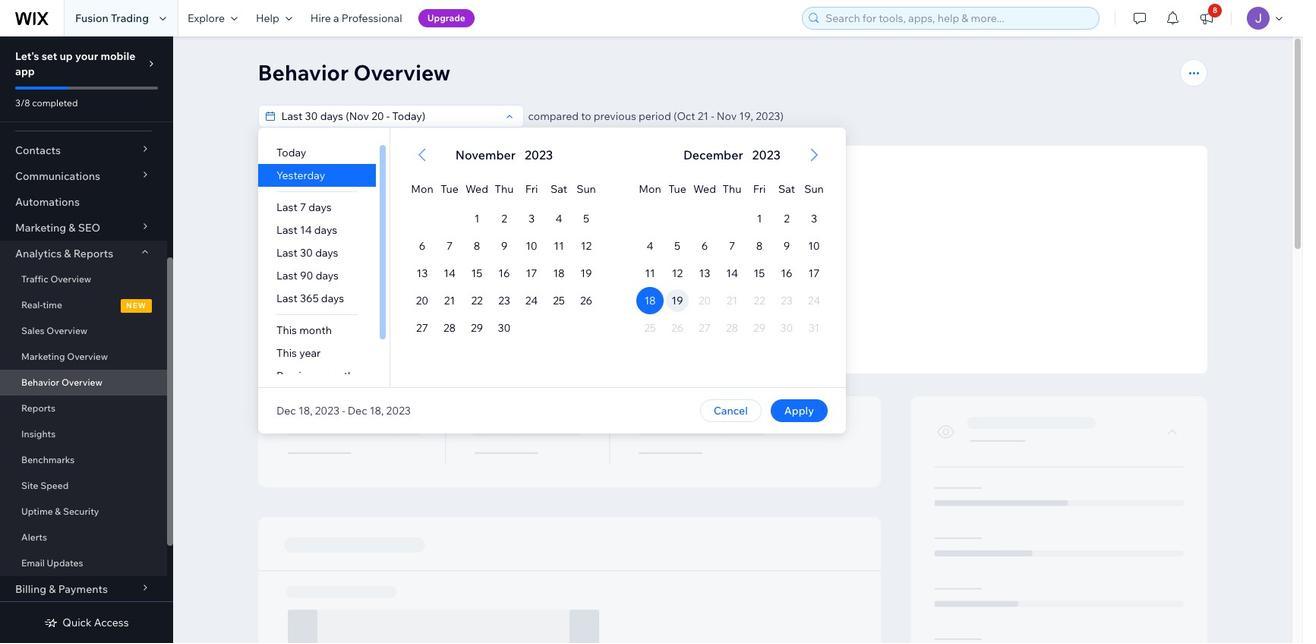 Task type: locate. For each thing, give the bounding box(es) containing it.
1 sun from the left
[[576, 182, 596, 196]]

hire a professional
[[310, 11, 402, 25]]

3/8 completed
[[15, 97, 78, 109]]

0 vertical spatial your
[[75, 49, 98, 63]]

sat for 9
[[778, 182, 795, 196]]

3/8
[[15, 97, 30, 109]]

this up this year
[[276, 324, 297, 337]]

1 this from the top
[[276, 324, 297, 337]]

1 horizontal spatial 2
[[784, 212, 789, 226]]

days up last 14 days
[[308, 200, 331, 214]]

0 horizontal spatial 18,
[[298, 404, 312, 418]]

& for marketing
[[69, 221, 76, 235]]

1 vertical spatial marketing
[[21, 351, 65, 362]]

0 horizontal spatial 19
[[580, 267, 592, 280]]

18,
[[298, 404, 312, 418], [369, 404, 383, 418]]

contacts button
[[0, 137, 167, 163]]

& down marketing & seo
[[64, 247, 71, 260]]

11 up monday, december 18, 2023 cell
[[645, 267, 655, 280]]

month up year
[[299, 324, 332, 337]]

behavior overview down "hire a professional" link
[[258, 59, 451, 86]]

hire a professional link
[[301, 0, 411, 36]]

10
[[525, 239, 537, 253], [808, 239, 820, 253]]

days for last 7 days
[[308, 200, 331, 214]]

2 last from the top
[[276, 223, 297, 237]]

row containing 18
[[636, 287, 827, 314]]

& inside marketing & seo "dropdown button"
[[69, 221, 76, 235]]

0 horizontal spatial alert
[[451, 146, 557, 164]]

5
[[583, 212, 589, 226], [674, 239, 680, 253]]

1 17 from the left
[[526, 267, 537, 280]]

an
[[662, 295, 672, 306]]

trading
[[111, 11, 149, 25]]

& for analytics
[[64, 247, 71, 260]]

7
[[300, 200, 306, 214], [446, 239, 452, 253], [729, 239, 735, 253]]

14 up the '28'
[[443, 267, 455, 280]]

& right billing
[[49, 583, 56, 596]]

None field
[[277, 106, 500, 127]]

dec down previous
[[276, 404, 296, 418]]

days for last 365 days
[[321, 292, 344, 305]]

email
[[21, 557, 45, 569]]

enough
[[707, 277, 746, 290]]

1 vertical spatial this
[[276, 346, 297, 360]]

21 up the '28'
[[444, 294, 455, 308]]

1 vertical spatial traffic
[[772, 321, 797, 333]]

0 vertical spatial marketing
[[15, 221, 66, 235]]

last for last 7 days
[[276, 200, 297, 214]]

1 vertical spatial to
[[714, 321, 722, 333]]

fusion
[[75, 11, 108, 25]]

alert containing december
[[679, 146, 785, 164]]

last for last 365 days
[[276, 292, 297, 305]]

cancel
[[713, 404, 748, 418]]

0 vertical spatial 5
[[583, 212, 589, 226]]

27
[[416, 321, 428, 335]]

up
[[60, 49, 73, 63]]

17 up the 24
[[526, 267, 537, 280]]

1 horizontal spatial 3
[[811, 212, 817, 226]]

1 vertical spatial 30
[[497, 321, 510, 335]]

11 up 25
[[553, 239, 564, 253]]

16 up has
[[781, 267, 792, 280]]

how
[[694, 321, 712, 333]]

1
[[474, 212, 479, 226], [757, 212, 762, 226]]

17 up more
[[808, 267, 819, 280]]

days up last 90 days
[[315, 246, 338, 260]]

1 horizontal spatial 5
[[674, 239, 680, 253]]

2 wed from the left
[[693, 182, 716, 196]]

6
[[419, 239, 425, 253], [701, 239, 708, 253]]

sat down compared
[[550, 182, 567, 196]]

12 left not at top
[[672, 267, 682, 280]]

2 sun from the left
[[804, 182, 824, 196]]

19 up the 26
[[580, 267, 592, 280]]

fri for 10
[[525, 182, 538, 196]]

2 fri from the left
[[753, 182, 765, 196]]

0 horizontal spatial 6
[[419, 239, 425, 253]]

you'll
[[621, 295, 643, 306]]

traffic
[[21, 273, 48, 285]]

0 horizontal spatial sat
[[550, 182, 567, 196]]

1 vertical spatial 18
[[644, 294, 656, 308]]

90
[[300, 269, 313, 283]]

2
[[501, 212, 507, 226], [784, 212, 789, 226]]

mon tue wed thu down december
[[639, 182, 741, 196]]

1 horizontal spatial 21
[[698, 109, 709, 123]]

13 up overview
[[699, 267, 710, 280]]

0 vertical spatial this
[[276, 324, 297, 337]]

0 horizontal spatial 10
[[525, 239, 537, 253]]

0 horizontal spatial behavior overview
[[21, 377, 102, 388]]

2 horizontal spatial 8
[[1213, 5, 1218, 15]]

0 horizontal spatial 11
[[553, 239, 564, 253]]

5 last from the top
[[276, 292, 297, 305]]

1 horizontal spatial 1
[[757, 212, 762, 226]]

0 horizontal spatial 30
[[300, 246, 313, 260]]

real-
[[21, 299, 43, 311]]

9 up 23
[[501, 239, 507, 253]]

behavior down hire
[[258, 59, 349, 86]]

days up last 30 days on the left top of page
[[314, 223, 337, 237]]

alert down compared
[[451, 146, 557, 164]]

last down last 7 days on the top left of the page
[[276, 223, 297, 237]]

1 horizontal spatial 13
[[699, 267, 710, 280]]

0 horizontal spatial 4
[[555, 212, 562, 226]]

2 2 from the left
[[784, 212, 789, 226]]

1 horizontal spatial 11
[[645, 267, 655, 280]]

9 up has
[[783, 239, 790, 253]]

6 up 20
[[419, 239, 425, 253]]

1 horizontal spatial reports
[[73, 247, 113, 260]]

1 for 7
[[757, 212, 762, 226]]

month
[[299, 324, 332, 337], [321, 369, 354, 383]]

list box
[[258, 141, 389, 387]]

0 horizontal spatial to
[[581, 109, 591, 123]]

13 up 20
[[416, 267, 428, 280]]

0 horizontal spatial 2
[[501, 212, 507, 226]]

1 vertical spatial your
[[737, 295, 756, 306]]

2 mon from the left
[[639, 182, 661, 196]]

1 vertical spatial reports
[[21, 403, 55, 414]]

wed down november
[[465, 182, 488, 196]]

2 row group from the left
[[618, 205, 846, 387]]

overview down sales overview link at the left of page
[[67, 351, 108, 362]]

thu
[[494, 182, 513, 196], [722, 182, 741, 196]]

1 mon from the left
[[411, 182, 433, 196]]

uptime & security link
[[0, 499, 167, 525]]

your right "up" on the top left of page
[[75, 49, 98, 63]]

sun
[[576, 182, 596, 196], [804, 182, 824, 196]]

let's
[[15, 49, 39, 63]]

14 inside list box
[[300, 223, 311, 237]]

row group for grid containing november
[[390, 205, 618, 387]]

30 up 90
[[300, 246, 313, 260]]

16
[[498, 267, 510, 280], [781, 267, 792, 280]]

21 right '(oct'
[[698, 109, 709, 123]]

0 horizontal spatial reports
[[21, 403, 55, 414]]

2 tue from the left
[[668, 182, 686, 196]]

0 vertical spatial 4
[[555, 212, 562, 226]]

4 last from the top
[[276, 269, 297, 283]]

1 horizontal spatial 18
[[644, 294, 656, 308]]

fri
[[525, 182, 538, 196], [753, 182, 765, 196]]

1 horizontal spatial sun
[[804, 182, 824, 196]]

1 vertical spatial 11
[[645, 267, 655, 280]]

30 right 29
[[497, 321, 510, 335]]

0 horizontal spatial 17
[[526, 267, 537, 280]]

traffic inside not enough traffic you'll get an overview once your site has more traffic.
[[748, 277, 779, 290]]

2 alert from the left
[[679, 146, 785, 164]]

18 left an
[[644, 294, 656, 308]]

marketing for marketing & seo
[[15, 221, 66, 235]]

this left year
[[276, 346, 297, 360]]

month for previous month
[[321, 369, 354, 383]]

1 vertical spatial month
[[321, 369, 354, 383]]

2 horizontal spatial 7
[[729, 239, 735, 253]]

overview down marketing overview link
[[61, 377, 102, 388]]

30 inside grid
[[497, 321, 510, 335]]

1 horizontal spatial 12
[[672, 267, 682, 280]]

alerts
[[21, 532, 47, 543]]

mon tue wed thu for 7
[[411, 182, 513, 196]]

billing & payments
[[15, 583, 108, 596]]

3 last from the top
[[276, 246, 297, 260]]

0 vertical spatial to
[[581, 109, 591, 123]]

let's set up your mobile app
[[15, 49, 135, 78]]

1 horizontal spatial fri
[[753, 182, 765, 196]]

0 horizontal spatial 15
[[471, 267, 482, 280]]

(oct
[[674, 109, 695, 123]]

reports down seo
[[73, 247, 113, 260]]

1 1 from the left
[[474, 212, 479, 226]]

0 horizontal spatial 3
[[528, 212, 534, 226]]

1 2 from the left
[[501, 212, 507, 226]]

get
[[645, 295, 660, 306]]

0 vertical spatial reports
[[73, 247, 113, 260]]

1 horizontal spatial 18,
[[369, 404, 383, 418]]

mon tue wed thu down november
[[411, 182, 513, 196]]

-
[[711, 109, 714, 123], [342, 404, 345, 418]]

8
[[1213, 5, 1218, 15], [473, 239, 480, 253], [756, 239, 762, 253]]

10 up more
[[808, 239, 820, 253]]

to
[[581, 109, 591, 123], [714, 321, 722, 333]]

1 horizontal spatial tue
[[668, 182, 686, 196]]

0 horizontal spatial wed
[[465, 182, 488, 196]]

behavior overview link
[[0, 370, 167, 396]]

1 horizontal spatial 17
[[808, 267, 819, 280]]

1 horizontal spatial 9
[[783, 239, 790, 253]]

1 vertical spatial 5
[[674, 239, 680, 253]]

reports inside reports link
[[21, 403, 55, 414]]

traffic overview link
[[0, 267, 167, 292]]

16 up 23
[[498, 267, 510, 280]]

benchmarks
[[21, 454, 75, 466]]

14 up once
[[726, 267, 738, 280]]

& left seo
[[69, 221, 76, 235]]

0 horizontal spatial 1
[[474, 212, 479, 226]]

row
[[408, 169, 600, 205], [636, 169, 827, 205], [408, 205, 600, 232], [636, 205, 827, 232], [408, 232, 600, 260], [636, 232, 827, 260], [408, 260, 600, 287], [636, 260, 827, 287], [408, 287, 600, 314], [636, 287, 827, 314], [408, 314, 600, 342], [636, 314, 827, 342]]

1 horizontal spatial behavior overview
[[258, 59, 451, 86]]

1 vertical spatial 4
[[646, 239, 653, 253]]

compared
[[528, 109, 579, 123]]

1 horizontal spatial 16
[[781, 267, 792, 280]]

marketing & seo button
[[0, 215, 167, 241]]

once
[[714, 295, 735, 306]]

0 horizontal spatial -
[[342, 404, 345, 418]]

0 vertical spatial 11
[[553, 239, 564, 253]]

0 vertical spatial 21
[[698, 109, 709, 123]]

1 last from the top
[[276, 200, 297, 214]]

mon tue wed thu
[[411, 182, 513, 196], [639, 182, 741, 196]]

0 horizontal spatial 5
[[583, 212, 589, 226]]

& inside analytics & reports popup button
[[64, 247, 71, 260]]

new
[[126, 301, 147, 311]]

0 horizontal spatial thu
[[494, 182, 513, 196]]

automations
[[15, 195, 80, 209]]

last for last 14 days
[[276, 223, 297, 237]]

tue down november
[[440, 182, 458, 196]]

help button
[[247, 0, 301, 36]]

0 horizontal spatial behavior
[[21, 377, 59, 388]]

professional
[[342, 11, 402, 25]]

1 vertical spatial behavior overview
[[21, 377, 102, 388]]

3 for 11
[[528, 212, 534, 226]]

november
[[455, 147, 515, 163]]

overview up marketing overview
[[47, 325, 87, 336]]

1 horizontal spatial 4
[[646, 239, 653, 253]]

1 horizontal spatial dec
[[347, 404, 367, 418]]

tue
[[440, 182, 458, 196], [668, 182, 686, 196]]

last for last 90 days
[[276, 269, 297, 283]]

18 inside cell
[[644, 294, 656, 308]]

0 vertical spatial month
[[299, 324, 332, 337]]

learn how to boost your traffic
[[668, 321, 797, 333]]

& right uptime
[[55, 506, 61, 517]]

thu down december
[[722, 182, 741, 196]]

0 vertical spatial behavior overview
[[258, 59, 451, 86]]

2 16 from the left
[[781, 267, 792, 280]]

overview down analytics & reports
[[50, 273, 91, 285]]

days right 365
[[321, 292, 344, 305]]

15 up 22
[[471, 267, 482, 280]]

wed down december
[[693, 182, 716, 196]]

thu for 9
[[494, 182, 513, 196]]

1 for 9
[[474, 212, 479, 226]]

1 horizontal spatial alert
[[679, 146, 785, 164]]

behavior overview down marketing overview
[[21, 377, 102, 388]]

1 grid from the left
[[390, 128, 618, 387]]

mon
[[411, 182, 433, 196], [639, 182, 661, 196]]

1 vertical spatial -
[[342, 404, 345, 418]]

0 horizontal spatial 7
[[300, 200, 306, 214]]

1 horizontal spatial 10
[[808, 239, 820, 253]]

traffic down has
[[772, 321, 797, 333]]

9
[[501, 239, 507, 253], [783, 239, 790, 253]]

last down last 14 days
[[276, 246, 297, 260]]

2 1 from the left
[[757, 212, 762, 226]]

reports up insights
[[21, 403, 55, 414]]

last up last 14 days
[[276, 200, 297, 214]]

1 thu from the left
[[494, 182, 513, 196]]

1 horizontal spatial mon
[[639, 182, 661, 196]]

sat for 11
[[550, 182, 567, 196]]

1 horizontal spatial wed
[[693, 182, 716, 196]]

not enough traffic you'll get an overview once your site has more traffic.
[[621, 277, 844, 306]]

marketing inside "dropdown button"
[[15, 221, 66, 235]]

2 this from the top
[[276, 346, 297, 360]]

2 17 from the left
[[808, 267, 819, 280]]

your left site
[[737, 295, 756, 306]]

speed
[[40, 480, 69, 491]]

marketing up analytics on the top of the page
[[15, 221, 66, 235]]

last left 365
[[276, 292, 297, 305]]

2 3 from the left
[[811, 212, 817, 226]]

overview for sales overview link at the left of page
[[47, 325, 87, 336]]

1 row group from the left
[[390, 205, 618, 387]]

last left 90
[[276, 269, 297, 283]]

sat down 2023)
[[778, 182, 795, 196]]

0 horizontal spatial 18
[[553, 267, 564, 280]]

days right 90
[[315, 269, 338, 283]]

grid containing december
[[618, 128, 846, 387]]

2 sat from the left
[[778, 182, 795, 196]]

tue down december
[[668, 182, 686, 196]]

0 horizontal spatial 13
[[416, 267, 428, 280]]

marketing down sales
[[21, 351, 65, 362]]

1 alert from the left
[[451, 146, 557, 164]]

communications
[[15, 169, 100, 183]]

0 horizontal spatial 16
[[498, 267, 510, 280]]

0 horizontal spatial 9
[[501, 239, 507, 253]]

0 horizontal spatial fri
[[525, 182, 538, 196]]

2 mon tue wed thu from the left
[[639, 182, 741, 196]]

quick access button
[[44, 616, 129, 630]]

17
[[526, 267, 537, 280], [808, 267, 819, 280]]

1 wed from the left
[[465, 182, 488, 196]]

- down previous month
[[342, 404, 345, 418]]

to right how on the right of page
[[714, 321, 722, 333]]

thu down november
[[494, 182, 513, 196]]

alerts link
[[0, 525, 167, 551]]

period
[[639, 109, 671, 123]]

15 up site
[[753, 267, 765, 280]]

1 horizontal spatial 30
[[497, 321, 510, 335]]

2 grid from the left
[[618, 128, 846, 387]]

19 right get
[[671, 294, 683, 308]]

2 6 from the left
[[701, 239, 708, 253]]

& inside uptime & security link
[[55, 506, 61, 517]]

alert
[[451, 146, 557, 164], [679, 146, 785, 164]]

2 thu from the left
[[722, 182, 741, 196]]

14 up last 30 days on the left top of page
[[300, 223, 311, 237]]

6 up not at top
[[701, 239, 708, 253]]

1 mon tue wed thu from the left
[[411, 182, 513, 196]]

marketing overview link
[[0, 344, 167, 370]]

behavior inside sidebar element
[[21, 377, 59, 388]]

3
[[528, 212, 534, 226], [811, 212, 817, 226]]

1 3 from the left
[[528, 212, 534, 226]]

mon for 4
[[639, 182, 661, 196]]

row containing 27
[[408, 314, 600, 342]]

this for this year
[[276, 346, 297, 360]]

grid
[[390, 128, 618, 387], [618, 128, 846, 387]]

0 horizontal spatial sun
[[576, 182, 596, 196]]

reports
[[73, 247, 113, 260], [21, 403, 55, 414]]

1 horizontal spatial thu
[[722, 182, 741, 196]]

benchmarks link
[[0, 447, 167, 473]]

15
[[471, 267, 482, 280], [753, 267, 765, 280]]

dec
[[276, 404, 296, 418], [347, 404, 367, 418]]

& inside billing & payments popup button
[[49, 583, 56, 596]]

1 horizontal spatial 19
[[671, 294, 683, 308]]

dec down previous month
[[347, 404, 367, 418]]

1 18, from the left
[[298, 404, 312, 418]]

overview down professional
[[353, 59, 451, 86]]

10 up the 24
[[525, 239, 537, 253]]

row containing 13
[[408, 260, 600, 287]]

1 tue from the left
[[440, 182, 458, 196]]

- left nov
[[711, 109, 714, 123]]

1 13 from the left
[[416, 267, 428, 280]]

billing
[[15, 583, 46, 596]]

0 vertical spatial 18
[[553, 267, 564, 280]]

0 vertical spatial 30
[[300, 246, 313, 260]]

1 vertical spatial behavior
[[21, 377, 59, 388]]

0 horizontal spatial dec
[[276, 404, 296, 418]]

sat
[[550, 182, 567, 196], [778, 182, 795, 196]]

1 horizontal spatial behavior
[[258, 59, 349, 86]]

your right boost
[[751, 321, 770, 333]]

traffic up site
[[748, 277, 779, 290]]

0 horizontal spatial tue
[[440, 182, 458, 196]]

12 up the 26
[[580, 239, 591, 253]]

behavior
[[258, 59, 349, 86], [21, 377, 59, 388]]

&
[[69, 221, 76, 235], [64, 247, 71, 260], [55, 506, 61, 517], [49, 583, 56, 596]]

1 horizontal spatial 6
[[701, 239, 708, 253]]

analytics
[[15, 247, 62, 260]]

year
[[299, 346, 320, 360]]

2 vertical spatial your
[[751, 321, 770, 333]]

apply
[[784, 404, 814, 418]]

3 for 9
[[811, 212, 817, 226]]

to left the previous
[[581, 109, 591, 123]]

month up dec 18, 2023 - dec 18, 2023
[[321, 369, 354, 383]]

0 horizontal spatial mon
[[411, 182, 433, 196]]

14
[[300, 223, 311, 237], [443, 267, 455, 280], [726, 267, 738, 280]]

1 horizontal spatial 8
[[756, 239, 762, 253]]

1 fri from the left
[[525, 182, 538, 196]]

1 sat from the left
[[550, 182, 567, 196]]

22
[[471, 294, 482, 308]]

18 up 25
[[553, 267, 564, 280]]

row group
[[390, 205, 618, 387], [618, 205, 846, 387]]

behavior down marketing overview
[[21, 377, 59, 388]]

& for uptime
[[55, 506, 61, 517]]

days for last 90 days
[[315, 269, 338, 283]]

alert down nov
[[679, 146, 785, 164]]



Task type: vqa. For each thing, say whether or not it's contained in the screenshot.
the bottommost 30
yes



Task type: describe. For each thing, give the bounding box(es) containing it.
2 18, from the left
[[369, 404, 383, 418]]

month for this month
[[299, 324, 332, 337]]

insights
[[21, 428, 56, 440]]

last 365 days
[[276, 292, 344, 305]]

not
[[686, 277, 705, 290]]

uptime
[[21, 506, 53, 517]]

monday, december 18, 2023 cell
[[636, 287, 663, 314]]

email updates
[[21, 557, 83, 569]]

28
[[443, 321, 455, 335]]

this for this month
[[276, 324, 297, 337]]

billing & payments button
[[0, 576, 167, 602]]

traffic inside learn how to boost your traffic link
[[772, 321, 797, 333]]

app
[[15, 65, 35, 78]]

apply button
[[770, 399, 827, 422]]

alert containing november
[[451, 146, 557, 164]]

0 horizontal spatial 21
[[444, 294, 455, 308]]

1 horizontal spatial 7
[[446, 239, 452, 253]]

tue for 7
[[440, 182, 458, 196]]

email updates link
[[0, 551, 167, 576]]

dec 18, 2023 - dec 18, 2023
[[276, 404, 410, 418]]

compared to previous period (oct 21 - nov 19, 2023)
[[528, 109, 784, 123]]

your inside learn how to boost your traffic link
[[751, 321, 770, 333]]

days for last 30 days
[[315, 246, 338, 260]]

previous
[[594, 109, 636, 123]]

fri for 8
[[753, 182, 765, 196]]

site speed link
[[0, 473, 167, 499]]

learn how to boost your traffic link
[[668, 320, 797, 334]]

0 horizontal spatial 12
[[580, 239, 591, 253]]

row group for grid containing december
[[618, 205, 846, 387]]

row containing 6
[[408, 232, 600, 260]]

2 for 10
[[501, 212, 507, 226]]

upgrade button
[[418, 9, 475, 27]]

reports link
[[0, 396, 167, 421]]

last 7 days
[[276, 200, 331, 214]]

1 15 from the left
[[471, 267, 482, 280]]

2 for 8
[[784, 212, 789, 226]]

sales overview link
[[0, 318, 167, 344]]

Search for tools, apps, help & more... field
[[821, 8, 1094, 29]]

help
[[256, 11, 279, 25]]

0 vertical spatial -
[[711, 109, 714, 123]]

site speed
[[21, 480, 69, 491]]

grid containing november
[[390, 128, 618, 387]]

2 10 from the left
[[808, 239, 820, 253]]

wed for 8
[[465, 182, 488, 196]]

automations link
[[0, 189, 167, 215]]

learn
[[668, 321, 692, 333]]

sales
[[21, 325, 45, 336]]

your inside let's set up your mobile app
[[75, 49, 98, 63]]

mon tue wed thu for 5
[[639, 182, 741, 196]]

communications button
[[0, 163, 167, 189]]

29
[[470, 321, 483, 335]]

a
[[333, 11, 339, 25]]

list box containing today
[[258, 141, 389, 387]]

mon for 6
[[411, 182, 433, 196]]

sun for 10
[[804, 182, 824, 196]]

cancel button
[[700, 399, 761, 422]]

2 15 from the left
[[753, 267, 765, 280]]

2 9 from the left
[[783, 239, 790, 253]]

days for last 14 days
[[314, 223, 337, 237]]

1 vertical spatial 19
[[671, 294, 683, 308]]

today
[[276, 146, 306, 159]]

analytics & reports button
[[0, 241, 167, 267]]

reports inside analytics & reports popup button
[[73, 247, 113, 260]]

uptime & security
[[21, 506, 99, 517]]

marketing for marketing overview
[[21, 351, 65, 362]]

this month
[[276, 324, 332, 337]]

1 9 from the left
[[501, 239, 507, 253]]

overview
[[674, 295, 712, 306]]

1 6 from the left
[[419, 239, 425, 253]]

mobile
[[101, 49, 135, 63]]

1 dec from the left
[[276, 404, 296, 418]]

fusion trading
[[75, 11, 149, 25]]

1 horizontal spatial 14
[[443, 267, 455, 280]]

wed for 6
[[693, 182, 716, 196]]

last for last 30 days
[[276, 246, 297, 260]]

7 inside list box
[[300, 200, 306, 214]]

set
[[42, 49, 57, 63]]

26
[[580, 294, 592, 308]]

marketing & seo
[[15, 221, 100, 235]]

your inside not enough traffic you'll get an overview once your site has more traffic.
[[737, 295, 756, 306]]

23
[[498, 294, 510, 308]]

365
[[300, 292, 318, 305]]

contacts
[[15, 144, 61, 157]]

site
[[758, 295, 773, 306]]

quick
[[63, 616, 92, 630]]

row containing 4
[[636, 232, 827, 260]]

2023)
[[756, 109, 784, 123]]

0 vertical spatial behavior
[[258, 59, 349, 86]]

row containing 11
[[636, 260, 827, 287]]

real-time
[[21, 299, 62, 311]]

overview for marketing overview link
[[67, 351, 108, 362]]

19,
[[739, 109, 753, 123]]

overview for the traffic overview link
[[50, 273, 91, 285]]

quick access
[[63, 616, 129, 630]]

yesterday
[[276, 169, 325, 182]]

tue for 5
[[668, 182, 686, 196]]

has
[[775, 295, 790, 306]]

5 inside row
[[674, 239, 680, 253]]

30 inside list box
[[300, 246, 313, 260]]

sidebar element
[[0, 36, 173, 643]]

nov
[[717, 109, 737, 123]]

overview for behavior overview link
[[61, 377, 102, 388]]

25
[[553, 294, 565, 308]]

8 inside 'button'
[[1213, 5, 1218, 15]]

access
[[94, 616, 129, 630]]

updates
[[47, 557, 83, 569]]

& for billing
[[49, 583, 56, 596]]

2 dec from the left
[[347, 404, 367, 418]]

behavior overview inside sidebar element
[[21, 377, 102, 388]]

2 13 from the left
[[699, 267, 710, 280]]

hire
[[310, 11, 331, 25]]

1 horizontal spatial to
[[714, 321, 722, 333]]

1 vertical spatial 12
[[672, 267, 682, 280]]

0 vertical spatial 19
[[580, 267, 592, 280]]

explore
[[188, 11, 225, 25]]

security
[[63, 506, 99, 517]]

thu for 7
[[722, 182, 741, 196]]

analytics & reports
[[15, 247, 113, 260]]

row containing 20
[[408, 287, 600, 314]]

more
[[792, 295, 814, 306]]

previous
[[276, 369, 319, 383]]

2 horizontal spatial 14
[[726, 267, 738, 280]]

last 14 days
[[276, 223, 337, 237]]

0 horizontal spatial 8
[[473, 239, 480, 253]]

sun for 12
[[576, 182, 596, 196]]

8 button
[[1190, 0, 1223, 36]]

1 16 from the left
[[498, 267, 510, 280]]

last 90 days
[[276, 269, 338, 283]]

last 30 days
[[276, 246, 338, 260]]

page skeleton image
[[258, 396, 1207, 643]]

1 10 from the left
[[525, 239, 537, 253]]

24
[[525, 294, 537, 308]]

sales overview
[[21, 325, 87, 336]]



